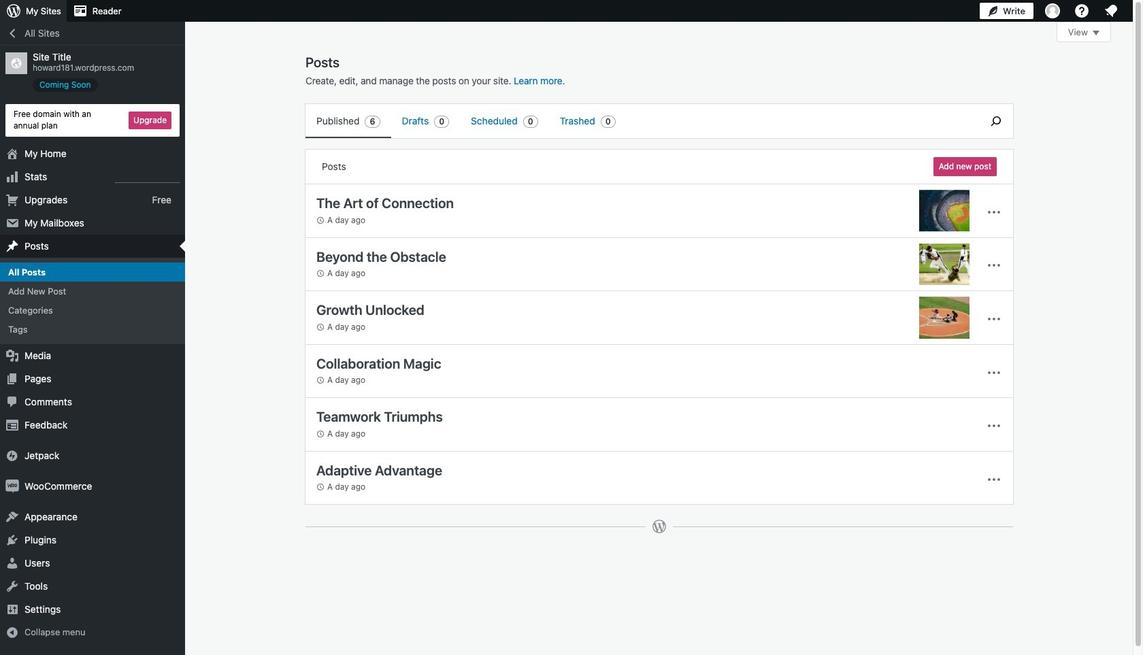 Task type: vqa. For each thing, say whether or not it's contained in the screenshot.
"Marketing Tools" image
no



Task type: describe. For each thing, give the bounding box(es) containing it.
closed image
[[1093, 31, 1099, 35]]

highest hourly views 0 image
[[115, 174, 180, 183]]

1 toggle menu image from the top
[[986, 257, 1002, 274]]

2 toggle menu image from the top
[[986, 311, 1002, 327]]

3 toggle menu image from the top
[[986, 418, 1002, 434]]



Task type: locate. For each thing, give the bounding box(es) containing it.
manage your notifications image
[[1103, 3, 1119, 19]]

toggle menu image
[[986, 257, 1002, 274], [986, 364, 1002, 381], [986, 471, 1002, 488]]

main content
[[305, 22, 1111, 548]]

help image
[[1074, 3, 1090, 19]]

open search image
[[979, 113, 1013, 129]]

0 vertical spatial toggle menu image
[[986, 257, 1002, 274]]

0 vertical spatial img image
[[5, 449, 19, 463]]

0 vertical spatial toggle menu image
[[986, 204, 1002, 220]]

toggle menu image
[[986, 204, 1002, 220], [986, 311, 1002, 327], [986, 418, 1002, 434]]

1 vertical spatial toggle menu image
[[986, 311, 1002, 327]]

2 img image from the top
[[5, 480, 19, 494]]

1 img image from the top
[[5, 449, 19, 463]]

None search field
[[979, 104, 1013, 138]]

1 vertical spatial toggle menu image
[[986, 364, 1002, 381]]

menu
[[305, 104, 972, 138]]

2 vertical spatial toggle menu image
[[986, 471, 1002, 488]]

my profile image
[[1045, 3, 1060, 18]]

3 toggle menu image from the top
[[986, 471, 1002, 488]]

img image
[[5, 449, 19, 463], [5, 480, 19, 494]]

1 vertical spatial img image
[[5, 480, 19, 494]]

2 toggle menu image from the top
[[986, 364, 1002, 381]]

1 toggle menu image from the top
[[986, 204, 1002, 220]]

2 vertical spatial toggle menu image
[[986, 418, 1002, 434]]



